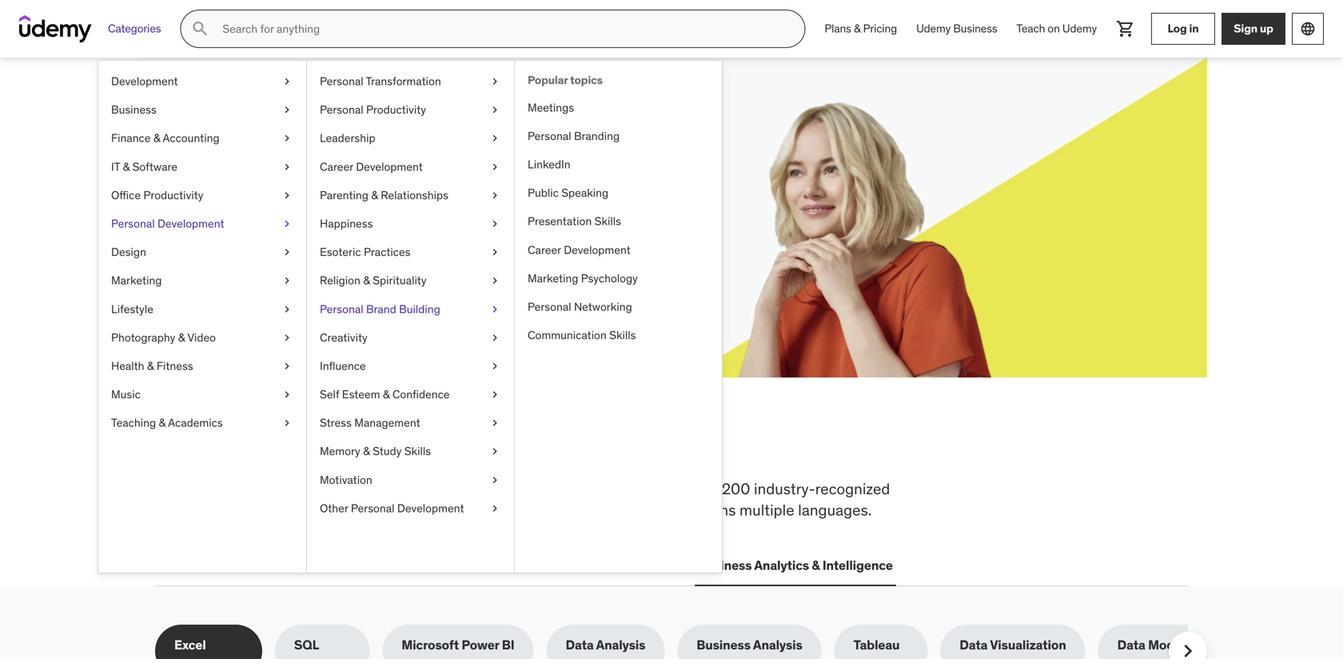 Task type: describe. For each thing, give the bounding box(es) containing it.
prep
[[576, 479, 608, 498]]

certifications
[[301, 557, 382, 574]]

microsoft
[[402, 637, 459, 653]]

plans & pricing
[[825, 21, 898, 36]]

skills down stress management link
[[404, 444, 431, 459]]

development for the right career development link
[[564, 243, 631, 257]]

productivity for personal productivity
[[366, 102, 426, 117]]

xsmall image for parenting & relationships
[[489, 187, 502, 203]]

science
[[517, 557, 565, 574]]

personal for personal productivity
[[320, 102, 364, 117]]

finance & accounting link
[[98, 124, 306, 153]]

xsmall image for design
[[281, 244, 294, 260]]

video
[[188, 330, 216, 345]]

log in link
[[1152, 13, 1216, 45]]

skills inside "link"
[[610, 328, 636, 342]]

personal transformation link
[[307, 67, 514, 96]]

study
[[373, 444, 402, 459]]

fitness
[[157, 359, 193, 373]]

personal development
[[111, 216, 224, 231]]

covering critical workplace skills to technical topics, including prep content for over 200 industry-recognized certifications, our catalog supports well-rounded professional development and spans multiple languages.
[[155, 479, 891, 520]]

leadership for leadership button
[[401, 557, 467, 574]]

xsmall image for music
[[281, 387, 294, 402]]

it for it certifications
[[287, 557, 298, 574]]

business analytics & intelligence button
[[695, 546, 897, 585]]

supports
[[331, 500, 391, 520]]

log
[[1168, 21, 1187, 36]]

other personal development
[[320, 501, 464, 515]]

recognized
[[816, 479, 891, 498]]

marketing psychology
[[528, 271, 638, 285]]

esoteric
[[320, 245, 361, 259]]

skills inside 'covering critical workplace skills to technical topics, including prep content for over 200 industry-recognized certifications, our catalog supports well-rounded professional development and spans multiple languages.'
[[342, 479, 376, 498]]

development down categories dropdown button
[[111, 74, 178, 88]]

development for personal development link
[[158, 216, 224, 231]]

xsmall image for career development
[[489, 159, 502, 175]]

office productivity
[[111, 188, 203, 202]]

lifestyle
[[111, 302, 154, 316]]

popular topics
[[528, 73, 603, 87]]

development for the top career development link
[[356, 159, 423, 174]]

spirituality
[[373, 273, 427, 288]]

through
[[254, 185, 300, 201]]

in inside log in link
[[1190, 21, 1199, 36]]

parenting & relationships link
[[307, 181, 514, 210]]

networking
[[574, 300, 632, 314]]

plans
[[825, 21, 852, 36]]

business for business analytics & intelligence
[[698, 557, 752, 574]]

music link
[[98, 380, 306, 409]]

xsmall image for office productivity
[[281, 187, 294, 203]]

& for photography & video
[[178, 330, 185, 345]]

web development
[[158, 557, 268, 574]]

& inside the business analytics & intelligence button
[[812, 557, 820, 574]]

personal branding link
[[515, 122, 722, 150]]

other
[[320, 501, 348, 515]]

xsmall image for other personal development
[[489, 501, 502, 516]]

creativity
[[320, 330, 368, 345]]

0 horizontal spatial career
[[320, 159, 353, 174]]

0 horizontal spatial in
[[504, 426, 535, 468]]

photography & video link
[[98, 323, 306, 352]]

transformation
[[366, 74, 441, 88]]

public speaking
[[528, 186, 609, 200]]

and
[[667, 500, 692, 520]]

0 vertical spatial career development link
[[307, 153, 514, 181]]

building
[[399, 302, 441, 316]]

technical
[[397, 479, 459, 498]]

finance
[[111, 131, 151, 145]]

skills inside skills for your future expand your potential with a course. starting at just $12.99 through dec 15.
[[213, 127, 285, 160]]

data modeling
[[1118, 637, 1205, 653]]

& for finance & accounting
[[153, 131, 160, 145]]

plans & pricing link
[[815, 10, 907, 48]]

& for parenting & relationships
[[371, 188, 378, 202]]

at
[[471, 167, 483, 183]]

it & software
[[111, 159, 178, 174]]

data visualization
[[960, 637, 1067, 653]]

teaching
[[111, 416, 156, 430]]

data for data modeling
[[1118, 637, 1146, 653]]

leadership for leadership link
[[320, 131, 376, 145]]

career development for the right career development link
[[528, 243, 631, 257]]

health & fitness
[[111, 359, 193, 373]]

teach on udemy link
[[1007, 10, 1107, 48]]

personal brand building
[[320, 302, 441, 316]]

udemy image
[[19, 15, 92, 42]]

0 vertical spatial your
[[331, 127, 389, 160]]

career development for the top career development link
[[320, 159, 423, 174]]

personal transformation
[[320, 74, 441, 88]]

religion & spirituality
[[320, 273, 427, 288]]

xsmall image for influence
[[489, 358, 502, 374]]

memory & study skills
[[320, 444, 431, 459]]

sql
[[294, 637, 319, 653]]

xsmall image for leadership
[[489, 131, 502, 146]]

brand
[[366, 302, 397, 316]]

stress management link
[[307, 409, 514, 437]]

stress management
[[320, 416, 420, 430]]

starting
[[422, 167, 468, 183]]

xsmall image for esoteric practices
[[489, 244, 502, 260]]

industry-
[[754, 479, 816, 498]]

marketing link
[[98, 266, 306, 295]]

xsmall image for business
[[281, 102, 294, 118]]

health
[[111, 359, 144, 373]]

xsmall image for self esteem & confidence
[[489, 387, 502, 402]]

data science
[[486, 557, 565, 574]]

for inside skills for your future expand your potential with a course. starting at just $12.99 through dec 15.
[[289, 127, 327, 160]]

presentation skills
[[528, 214, 621, 229]]

it for it & software
[[111, 159, 120, 174]]

xsmall image for personal brand building
[[489, 301, 502, 317]]

marketing for marketing psychology
[[528, 271, 579, 285]]

music
[[111, 387, 141, 402]]

web development button
[[155, 546, 271, 585]]

linkedin
[[528, 157, 571, 172]]

business analytics & intelligence
[[698, 557, 893, 574]]

rounded
[[428, 500, 484, 520]]

xsmall image for creativity
[[489, 330, 502, 345]]

self
[[320, 387, 339, 402]]

personal brand building link
[[307, 295, 514, 323]]

topics
[[570, 73, 603, 87]]

content
[[611, 479, 664, 498]]

one
[[541, 426, 598, 468]]

shopping cart with 0 items image
[[1117, 19, 1136, 38]]

software
[[132, 159, 178, 174]]

stress
[[320, 416, 352, 430]]

motivation
[[320, 473, 373, 487]]

xsmall image for personal transformation
[[489, 74, 502, 89]]

& for health & fitness
[[147, 359, 154, 373]]

personal for personal development
[[111, 216, 155, 231]]

data science button
[[483, 546, 568, 585]]

xsmall image for development
[[281, 74, 294, 89]]

pricing
[[864, 21, 898, 36]]

other personal development link
[[307, 494, 514, 523]]

choose a language image
[[1301, 21, 1317, 37]]



Task type: locate. For each thing, give the bounding box(es) containing it.
& inside finance & accounting link
[[153, 131, 160, 145]]

intelligence
[[823, 557, 893, 574]]

udemy right the on
[[1063, 21, 1097, 36]]

0 vertical spatial career
[[320, 159, 353, 174]]

xsmall image inside "motivation" link
[[489, 472, 502, 488]]

personal for personal branding
[[528, 129, 572, 143]]

communication for communication skills
[[528, 328, 607, 342]]

linkedin link
[[515, 150, 722, 179]]

happiness link
[[307, 210, 514, 238]]

xsmall image inside personal productivity link
[[489, 102, 502, 118]]

personal development link
[[98, 210, 306, 238]]

languages.
[[798, 500, 872, 520]]

career development inside personal brand building element
[[528, 243, 631, 257]]

sign
[[1234, 21, 1258, 36]]

xsmall image
[[281, 74, 294, 89], [489, 74, 502, 89], [281, 102, 294, 118], [489, 102, 502, 118], [281, 131, 294, 146], [489, 131, 502, 146], [281, 187, 294, 203], [489, 187, 502, 203], [489, 216, 502, 232], [281, 244, 294, 260], [489, 273, 502, 289], [489, 301, 502, 317], [281, 330, 294, 345], [489, 330, 502, 345], [489, 387, 502, 402], [489, 501, 502, 516]]

development right web
[[188, 557, 268, 574]]

1 vertical spatial it
[[287, 557, 298, 574]]

2 udemy from the left
[[1063, 21, 1097, 36]]

skills up the supports
[[342, 479, 376, 498]]

0 horizontal spatial udemy
[[917, 21, 951, 36]]

udemy
[[917, 21, 951, 36], [1063, 21, 1097, 36]]

xsmall image inside photography & video link
[[281, 330, 294, 345]]

& right finance
[[153, 131, 160, 145]]

personal up linkedin
[[528, 129, 572, 143]]

for inside 'covering critical workplace skills to technical topics, including prep content for over 200 industry-recognized certifications, our catalog supports well-rounded professional development and spans multiple languages.'
[[667, 479, 686, 498]]

0 horizontal spatial analysis
[[596, 637, 646, 653]]

1 horizontal spatial it
[[287, 557, 298, 574]]

esteem
[[342, 387, 380, 402]]

15.
[[328, 185, 344, 201]]

skills down personal networking link
[[610, 328, 636, 342]]

1 analysis from the left
[[596, 637, 646, 653]]

1 vertical spatial leadership
[[401, 557, 467, 574]]

marketing up lifestyle
[[111, 273, 162, 288]]

branding
[[574, 129, 620, 143]]

xsmall image for it & software
[[281, 159, 294, 175]]

0 vertical spatial career development
[[320, 159, 423, 174]]

udemy business link
[[907, 10, 1007, 48]]

communication skills link
[[515, 321, 722, 350]]

1 vertical spatial for
[[667, 479, 686, 498]]

academics
[[168, 416, 223, 430]]

0 vertical spatial for
[[289, 127, 327, 160]]

0 horizontal spatial career development
[[320, 159, 423, 174]]

xsmall image for motivation
[[489, 472, 502, 488]]

xsmall image inside health & fitness link
[[281, 358, 294, 374]]

religion & spirituality link
[[307, 266, 514, 295]]

xsmall image for personal productivity
[[489, 102, 502, 118]]

esoteric practices link
[[307, 238, 514, 266]]

personal up the communication skills
[[528, 300, 572, 314]]

& for religion & spirituality
[[363, 273, 370, 288]]

your up with
[[331, 127, 389, 160]]

business inside topic filters element
[[697, 637, 751, 653]]

1 horizontal spatial leadership
[[401, 557, 467, 574]]

xsmall image inside creativity link
[[489, 330, 502, 345]]

categories
[[108, 21, 161, 36]]

personal networking link
[[515, 293, 722, 321]]

xsmall image inside esoteric practices 'link'
[[489, 244, 502, 260]]

it inside it certifications button
[[287, 557, 298, 574]]

design link
[[98, 238, 306, 266]]

xsmall image inside "personal brand building" 'link'
[[489, 301, 502, 317]]

in up including
[[504, 426, 535, 468]]

& right teaching
[[159, 416, 166, 430]]

xsmall image for finance & accounting
[[281, 131, 294, 146]]

& right religion
[[363, 273, 370, 288]]

& inside memory & study skills link
[[363, 444, 370, 459]]

development inside "button"
[[188, 557, 268, 574]]

personal branding
[[528, 129, 620, 143]]

& right esteem
[[383, 387, 390, 402]]

it inside it & software link
[[111, 159, 120, 174]]

& for teaching & academics
[[159, 416, 166, 430]]

data left the science
[[486, 557, 515, 574]]

productivity for office productivity
[[143, 188, 203, 202]]

xsmall image inside teaching & academics link
[[281, 415, 294, 431]]

0 horizontal spatial leadership
[[320, 131, 376, 145]]

personal down religion
[[320, 302, 364, 316]]

xsmall image inside self esteem & confidence link
[[489, 387, 502, 402]]

$12.99
[[213, 185, 252, 201]]

business inside button
[[698, 557, 752, 574]]

data left modeling at the right bottom
[[1118, 637, 1146, 653]]

xsmall image for photography & video
[[281, 330, 294, 345]]

personal for personal brand building
[[320, 302, 364, 316]]

& left study
[[363, 444, 370, 459]]

for up potential
[[289, 127, 327, 160]]

1 horizontal spatial productivity
[[366, 102, 426, 117]]

influence
[[320, 359, 366, 373]]

spans
[[696, 500, 736, 520]]

meetings link
[[515, 93, 722, 122]]

modeling
[[1149, 637, 1205, 653]]

personal down personal transformation
[[320, 102, 364, 117]]

1 vertical spatial career development link
[[515, 236, 722, 264]]

marketing up personal networking
[[528, 271, 579, 285]]

it certifications button
[[284, 546, 385, 585]]

career inside personal brand building element
[[528, 243, 561, 257]]

& inside self esteem & confidence link
[[383, 387, 390, 402]]

& for memory & study skills
[[363, 444, 370, 459]]

& for plans & pricing
[[854, 21, 861, 36]]

skills down public speaking link
[[595, 214, 621, 229]]

& inside health & fitness link
[[147, 359, 154, 373]]

productivity down transformation at the top of the page
[[366, 102, 426, 117]]

& inside teaching & academics link
[[159, 416, 166, 430]]

web
[[158, 557, 185, 574]]

0 vertical spatial communication
[[528, 328, 607, 342]]

analytics
[[755, 557, 809, 574]]

1 vertical spatial career
[[528, 243, 561, 257]]

xsmall image inside music link
[[281, 387, 294, 402]]

personal up the personal productivity
[[320, 74, 364, 88]]

critical
[[220, 479, 265, 498]]

your up the "through" on the top
[[259, 167, 283, 183]]

1 horizontal spatial marketing
[[528, 271, 579, 285]]

career development up parenting & relationships
[[320, 159, 423, 174]]

office productivity link
[[98, 181, 306, 210]]

xsmall image for marketing
[[281, 273, 294, 289]]

dec
[[303, 185, 325, 201]]

personal up design
[[111, 216, 155, 231]]

next image
[[1176, 638, 1201, 659]]

photography
[[111, 330, 175, 345]]

0 vertical spatial productivity
[[366, 102, 426, 117]]

marketing psychology link
[[515, 264, 722, 293]]

& left video
[[178, 330, 185, 345]]

marketing for marketing
[[111, 273, 162, 288]]

personal for personal networking
[[528, 300, 572, 314]]

communication for communication
[[584, 557, 679, 574]]

topic filters element
[[155, 625, 1224, 659]]

xsmall image inside the office productivity link
[[281, 187, 294, 203]]

xsmall image inside parenting & relationships link
[[489, 187, 502, 203]]

productivity up personal development
[[143, 188, 203, 202]]

business for business
[[111, 102, 157, 117]]

1 horizontal spatial your
[[331, 127, 389, 160]]

1 horizontal spatial udemy
[[1063, 21, 1097, 36]]

log in
[[1168, 21, 1199, 36]]

sign up
[[1234, 21, 1274, 36]]

xsmall image inside happiness link
[[489, 216, 502, 232]]

& right plans
[[854, 21, 861, 36]]

leadership button
[[398, 546, 471, 585]]

it up office on the left top of the page
[[111, 159, 120, 174]]

1 udemy from the left
[[917, 21, 951, 36]]

1 horizontal spatial career
[[528, 243, 561, 257]]

you
[[357, 426, 415, 468]]

xsmall image for teaching & academics
[[281, 415, 294, 431]]

course.
[[377, 167, 419, 183]]

it left certifications at the left bottom
[[287, 557, 298, 574]]

& inside it & software link
[[123, 159, 130, 174]]

presentation skills link
[[515, 207, 722, 236]]

0 horizontal spatial it
[[111, 159, 120, 174]]

skills for your future expand your potential with a course. starting at just $12.99 through dec 15.
[[213, 127, 507, 201]]

expand
[[213, 167, 256, 183]]

& for it & software
[[123, 159, 130, 174]]

in right log
[[1190, 21, 1199, 36]]

development down the technical in the bottom of the page
[[397, 501, 464, 515]]

speaking
[[562, 186, 609, 200]]

udemy business
[[917, 21, 998, 36]]

the
[[208, 426, 259, 468]]

esoteric practices
[[320, 245, 411, 259]]

marketing inside personal brand building element
[[528, 271, 579, 285]]

communication down personal networking
[[528, 328, 607, 342]]

development up psychology
[[564, 243, 631, 257]]

leadership
[[320, 131, 376, 145], [401, 557, 467, 574]]

xsmall image inside personal development link
[[281, 216, 294, 232]]

& inside photography & video link
[[178, 330, 185, 345]]

health & fitness link
[[98, 352, 306, 380]]

& up office on the left top of the page
[[123, 159, 130, 174]]

data inside data science button
[[486, 557, 515, 574]]

development up parenting & relationships
[[356, 159, 423, 174]]

& inside parenting & relationships link
[[371, 188, 378, 202]]

development down the office productivity link
[[158, 216, 224, 231]]

design
[[111, 245, 146, 259]]

xsmall image for memory & study skills
[[489, 444, 502, 459]]

0 horizontal spatial marketing
[[111, 273, 162, 288]]

xsmall image inside leadership link
[[489, 131, 502, 146]]

personal inside 'link'
[[320, 302, 364, 316]]

1 horizontal spatial in
[[1190, 21, 1199, 36]]

career development link up "relationships"
[[307, 153, 514, 181]]

personal productivity
[[320, 102, 426, 117]]

data left visualization
[[960, 637, 988, 653]]

communication down development
[[584, 557, 679, 574]]

xsmall image inside memory & study skills link
[[489, 444, 502, 459]]

xsmall image for health & fitness
[[281, 358, 294, 374]]

data right bi
[[566, 637, 594, 653]]

xsmall image inside influence link
[[489, 358, 502, 374]]

analysis for business analysis
[[753, 637, 803, 653]]

xsmall image inside stress management link
[[489, 415, 502, 431]]

xsmall image inside it & software link
[[281, 159, 294, 175]]

1 vertical spatial communication
[[584, 557, 679, 574]]

up
[[1261, 21, 1274, 36]]

business analysis
[[697, 637, 803, 653]]

0 vertical spatial it
[[111, 159, 120, 174]]

career up 15.
[[320, 159, 353, 174]]

development
[[111, 74, 178, 88], [356, 159, 423, 174], [158, 216, 224, 231], [564, 243, 631, 257], [397, 501, 464, 515], [188, 557, 268, 574]]

psychology
[[581, 271, 638, 285]]

& down a
[[371, 188, 378, 202]]

development for web development "button"
[[188, 557, 268, 574]]

xsmall image
[[281, 159, 294, 175], [489, 159, 502, 175], [281, 216, 294, 232], [489, 244, 502, 260], [281, 273, 294, 289], [281, 301, 294, 317], [281, 358, 294, 374], [489, 358, 502, 374], [281, 387, 294, 402], [281, 415, 294, 431], [489, 415, 502, 431], [489, 444, 502, 459], [489, 472, 502, 488]]

relationships
[[381, 188, 449, 202]]

data for data visualization
[[960, 637, 988, 653]]

teaching & academics
[[111, 416, 223, 430]]

1 horizontal spatial career development
[[528, 243, 631, 257]]

communication button
[[581, 546, 682, 585]]

data analysis
[[566, 637, 646, 653]]

for up and
[[667, 479, 686, 498]]

finance & accounting
[[111, 131, 220, 145]]

data for data science
[[486, 557, 515, 574]]

0 vertical spatial skills
[[265, 426, 351, 468]]

xsmall image inside career development link
[[489, 159, 502, 175]]

parenting
[[320, 188, 369, 202]]

xsmall image inside design link
[[281, 244, 294, 260]]

office
[[111, 188, 141, 202]]

xsmall image for stress management
[[489, 415, 502, 431]]

xsmall image inside finance & accounting link
[[281, 131, 294, 146]]

1 vertical spatial in
[[504, 426, 535, 468]]

personal for personal transformation
[[320, 74, 364, 88]]

our
[[251, 500, 273, 520]]

0 horizontal spatial productivity
[[143, 188, 203, 202]]

xsmall image inside development link
[[281, 74, 294, 89]]

xsmall image inside "marketing" link
[[281, 273, 294, 289]]

leadership up with
[[320, 131, 376, 145]]

xsmall image for personal development
[[281, 216, 294, 232]]

1 vertical spatial productivity
[[143, 188, 203, 202]]

0 horizontal spatial career development link
[[307, 153, 514, 181]]

leadership down rounded
[[401, 557, 467, 574]]

submit search image
[[191, 19, 210, 38]]

career development up marketing psychology
[[528, 243, 631, 257]]

communication inside button
[[584, 557, 679, 574]]

&
[[854, 21, 861, 36], [153, 131, 160, 145], [123, 159, 130, 174], [371, 188, 378, 202], [363, 273, 370, 288], [178, 330, 185, 345], [147, 359, 154, 373], [383, 387, 390, 402], [159, 416, 166, 430], [363, 444, 370, 459], [812, 557, 820, 574]]

need
[[421, 426, 498, 468]]

xsmall image inside religion & spirituality "link"
[[489, 273, 502, 289]]

1 vertical spatial skills
[[342, 479, 376, 498]]

1 horizontal spatial for
[[667, 479, 686, 498]]

xsmall image inside lifestyle link
[[281, 301, 294, 317]]

certifications,
[[155, 500, 247, 520]]

1 vertical spatial career development
[[528, 243, 631, 257]]

career down presentation
[[528, 243, 561, 257]]

it certifications
[[287, 557, 382, 574]]

personal brand building element
[[514, 61, 722, 573]]

visualization
[[991, 637, 1067, 653]]

udemy right pricing
[[917, 21, 951, 36]]

xsmall image for religion & spirituality
[[489, 273, 502, 289]]

1 horizontal spatial career development link
[[515, 236, 722, 264]]

potential
[[287, 167, 337, 183]]

career development link up psychology
[[515, 236, 722, 264]]

0 horizontal spatial for
[[289, 127, 327, 160]]

& inside religion & spirituality "link"
[[363, 273, 370, 288]]

including
[[511, 479, 573, 498]]

xsmall image for lifestyle
[[281, 301, 294, 317]]

xsmall image inside other personal development link
[[489, 501, 502, 516]]

xsmall image inside the business link
[[281, 102, 294, 118]]

analysis for data analysis
[[596, 637, 646, 653]]

leadership inside button
[[401, 557, 467, 574]]

public
[[528, 186, 559, 200]]

development inside personal brand building element
[[564, 243, 631, 257]]

workplace
[[269, 479, 339, 498]]

0 vertical spatial in
[[1190, 21, 1199, 36]]

place
[[604, 426, 688, 468]]

& right the analytics
[[812, 557, 820, 574]]

communication inside "link"
[[528, 328, 607, 342]]

& inside plans & pricing "link"
[[854, 21, 861, 36]]

Search for anything text field
[[219, 15, 786, 42]]

1 horizontal spatial analysis
[[753, 637, 803, 653]]

xsmall image for happiness
[[489, 216, 502, 232]]

creativity link
[[307, 323, 514, 352]]

sign up link
[[1222, 13, 1286, 45]]

business for business analysis
[[697, 637, 751, 653]]

xsmall image inside personal transformation link
[[489, 74, 502, 89]]

data for data analysis
[[566, 637, 594, 653]]

0 vertical spatial leadership
[[320, 131, 376, 145]]

0 horizontal spatial your
[[259, 167, 283, 183]]

& right health
[[147, 359, 154, 373]]

skills up "expand" at the top of the page
[[213, 127, 285, 160]]

skills up workplace
[[265, 426, 351, 468]]

2 analysis from the left
[[753, 637, 803, 653]]

1 vertical spatial your
[[259, 167, 283, 183]]

personal down to at the left of page
[[351, 501, 395, 515]]

multiple
[[740, 500, 795, 520]]



Task type: vqa. For each thing, say whether or not it's contained in the screenshot.
1,733,398
no



